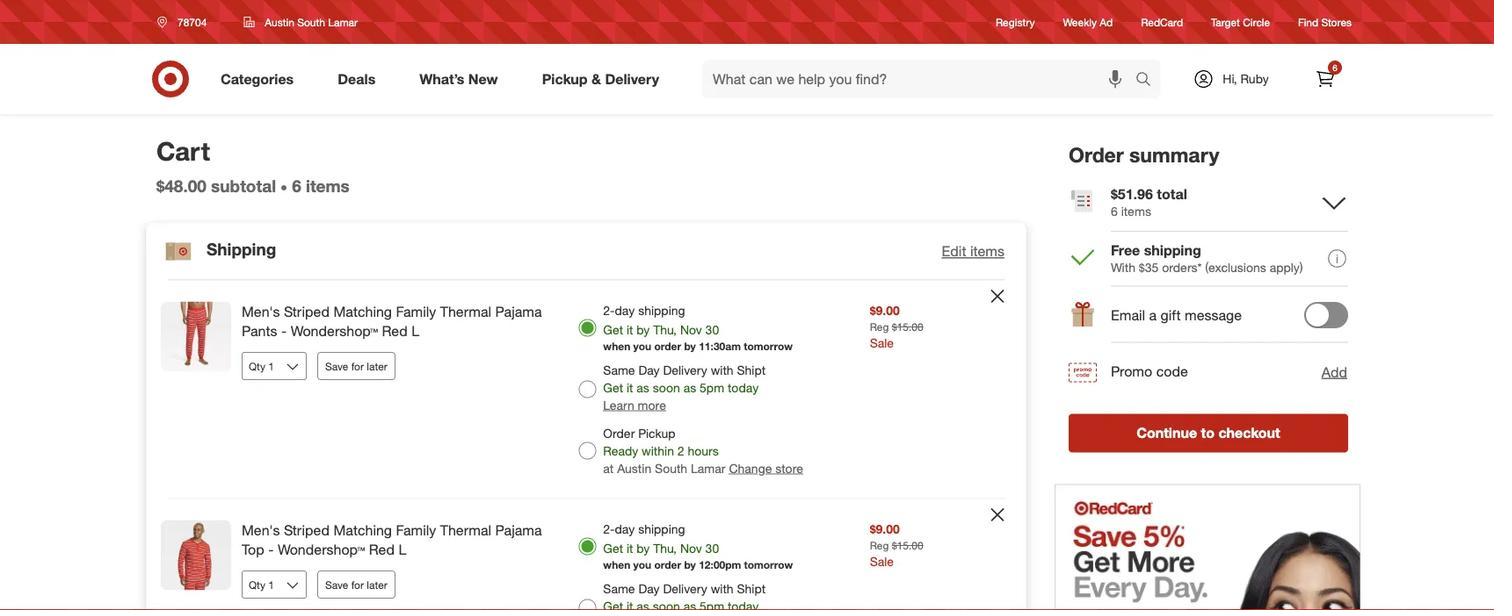 Task type: describe. For each thing, give the bounding box(es) containing it.
6 for 6 items
[[292, 176, 301, 196]]

learn
[[603, 398, 634, 413]]

total
[[1157, 185, 1188, 202]]

weekly ad link
[[1063, 14, 1113, 30]]

for for pants
[[351, 360, 364, 373]]

save for top
[[325, 579, 348, 592]]

continue
[[1137, 425, 1197, 442]]

pajama for men's striped matching family thermal pajama pants - wondershop™ red l
[[495, 303, 542, 320]]

registry
[[996, 15, 1035, 29]]

family for men's striped matching family thermal pajama pants - wondershop™ red l
[[396, 303, 436, 320]]

registry link
[[996, 14, 1035, 30]]

hi, ruby
[[1223, 71, 1269, 87]]

$51.96
[[1111, 185, 1153, 202]]

weekly
[[1063, 15, 1097, 29]]

austin inside order pickup ready within 2 hours at austin south lamar change store
[[617, 461, 652, 476]]

free shipping with $35 orders* (exclusions apply)
[[1111, 242, 1303, 275]]

cart item ready to fulfill group containing men's striped matching family thermal pajama top - wondershop™ red l
[[147, 500, 1026, 611]]

6 inside $51.96 total 6 items
[[1111, 204, 1118, 219]]

when for men's striped matching family thermal pajama top - wondershop™ red l
[[603, 559, 631, 572]]

new
[[468, 70, 498, 88]]

email
[[1111, 307, 1146, 324]]

today
[[728, 380, 759, 395]]

within
[[642, 443, 674, 459]]

circle
[[1243, 15, 1270, 29]]

save for later for pants
[[325, 360, 388, 373]]

pants
[[242, 323, 277, 340]]

what's
[[420, 70, 465, 88]]

soon
[[653, 380, 680, 395]]

add
[[1322, 364, 1348, 381]]

save for later for top
[[325, 579, 388, 592]]

items for edit items
[[970, 243, 1005, 260]]

12:00pm
[[699, 559, 741, 572]]

categories link
[[206, 60, 316, 98]]

0 vertical spatial pickup
[[542, 70, 588, 88]]

message
[[1185, 307, 1242, 324]]

6 items
[[292, 176, 350, 196]]

men's striped matching family thermal pajama pants - wondershop™ red l link
[[242, 302, 551, 342]]

- for pants
[[281, 323, 287, 340]]

austin south lamar
[[265, 15, 358, 29]]

search button
[[1128, 60, 1170, 102]]

reg for men's striped matching family thermal pajama top - wondershop™ red l
[[870, 539, 889, 552]]

austin inside austin south lamar dropdown button
[[265, 15, 294, 29]]

change
[[729, 461, 772, 476]]

What can we help you find? suggestions appear below search field
[[702, 60, 1140, 98]]

save for later button for top
[[317, 571, 395, 600]]

order for order pickup ready within 2 hours at austin south lamar change store
[[603, 426, 635, 441]]

to
[[1201, 425, 1215, 442]]

code
[[1157, 364, 1188, 381]]

l for men's striped matching family thermal pajama top - wondershop™ red l
[[399, 542, 406, 559]]

l for men's striped matching family thermal pajama pants - wondershop™ red l
[[412, 323, 419, 340]]

summary
[[1130, 142, 1220, 167]]

30 for men's striped matching family thermal pajama pants - wondershop™ red l
[[706, 322, 719, 337]]

for for top
[[351, 579, 364, 592]]

family for men's striped matching family thermal pajama top - wondershop™ red l
[[396, 522, 436, 539]]

wondershop™ for top
[[278, 542, 365, 559]]

find stores
[[1299, 15, 1352, 29]]

men's striped matching family thermal pajama pants - wondershop™ red l
[[242, 303, 542, 340]]

it for men's striped matching family thermal pajama top - wondershop™ red l
[[627, 541, 633, 556]]

78704
[[178, 15, 207, 29]]

thermal for men's striped matching family thermal pajama pants - wondershop™ red l
[[440, 303, 492, 320]]

2 as from the left
[[684, 380, 696, 395]]

nov for men's striped matching family thermal pajama top - wondershop™ red l
[[680, 541, 702, 556]]

target
[[1211, 15, 1240, 29]]

ad
[[1100, 15, 1113, 29]]

when for men's striped matching family thermal pajama pants - wondershop™ red l
[[603, 340, 631, 354]]

deals link
[[323, 60, 398, 98]]

store
[[776, 461, 803, 476]]

email a gift message
[[1111, 307, 1242, 324]]

2- for men's striped matching family thermal pajama pants - wondershop™ red l
[[603, 303, 615, 318]]

men's for top
[[242, 522, 280, 539]]

nov for men's striped matching family thermal pajama pants - wondershop™ red l
[[680, 322, 702, 337]]

shipt for same day delivery with shipt
[[737, 581, 766, 597]]

order pickup ready within 2 hours at austin south lamar change store
[[603, 426, 803, 476]]

target redcard save 5% get more every day. in store & online. apply now for a credit or debit redcard. *some restrictions apply. image
[[1055, 485, 1361, 611]]

edit items
[[942, 243, 1005, 260]]

shipping inside free shipping with $35 orders* (exclusions apply)
[[1144, 242, 1202, 259]]

red for top
[[369, 542, 395, 559]]

weekly ad
[[1063, 15, 1113, 29]]

later for pants
[[367, 360, 388, 373]]

orders*
[[1162, 260, 1202, 275]]

$9.00 for men's striped matching family thermal pajama top - wondershop™ red l
[[870, 522, 900, 537]]

order summary
[[1069, 142, 1220, 167]]

$9.00 reg $15.00 sale for men's striped matching family thermal pajama pants - wondershop™ red l
[[870, 303, 924, 351]]

austin south lamar button
[[232, 6, 369, 38]]

subtotal
[[211, 176, 276, 196]]

change store button
[[729, 460, 803, 478]]

top
[[242, 542, 264, 559]]

2-day shipping get it by thu, nov 30 when you order by 11:30am tomorrow
[[603, 303, 793, 354]]

6 for 6
[[1333, 62, 1338, 73]]

Store pickup radio
[[579, 442, 596, 460]]

what's new
[[420, 70, 498, 88]]

later for top
[[367, 579, 388, 592]]

shipping
[[207, 240, 276, 260]]

ready
[[603, 443, 638, 459]]

$15.00 for men's striped matching family thermal pajama pants - wondershop™ red l
[[892, 320, 924, 334]]

pajama for men's striped matching family thermal pajama top - wondershop™ red l
[[495, 522, 542, 539]]

items inside $51.96 total 6 items
[[1121, 204, 1152, 219]]

2-day shipping get it by thu, nov 30 when you order by 12:00pm tomorrow
[[603, 522, 793, 572]]

find stores link
[[1299, 14, 1352, 30]]

thu, for men's striped matching family thermal pajama top - wondershop™ red l
[[653, 541, 677, 556]]

delivery for same day delivery with shipt get it as soon as 5pm today learn more
[[663, 363, 708, 378]]

stores
[[1322, 15, 1352, 29]]

learn more button
[[603, 397, 666, 414]]

tomorrow for men's striped matching family thermal pajama pants - wondershop™ red l
[[744, 340, 793, 354]]

striped for top
[[284, 522, 330, 539]]

delivery for same day delivery with shipt
[[663, 581, 708, 597]]

delivery for pickup & delivery
[[605, 70, 659, 88]]

sale for men's striped matching family thermal pajama top - wondershop™ red l
[[870, 554, 894, 570]]

with for same day delivery with shipt
[[711, 581, 734, 597]]

day for men's striped matching family thermal pajama pants - wondershop™ red l
[[615, 303, 635, 318]]

it inside same day delivery with shipt get it as soon as 5pm today learn more
[[627, 380, 633, 395]]

$48.00
[[156, 176, 206, 196]]

cart
[[156, 135, 210, 167]]

promo code
[[1111, 364, 1188, 381]]

you for men's striped matching family thermal pajama pants - wondershop™ red l
[[634, 340, 652, 354]]

get for men's striped matching family thermal pajama top - wondershop™ red l
[[603, 541, 623, 556]]

- for top
[[268, 542, 274, 559]]

same day delivery with shipt
[[603, 581, 766, 597]]

what's new link
[[405, 60, 520, 98]]



Task type: locate. For each thing, give the bounding box(es) containing it.
tomorrow up the today
[[744, 340, 793, 354]]

0 horizontal spatial pickup
[[542, 70, 588, 88]]

0 vertical spatial save for later button
[[317, 353, 395, 381]]

nov up 12:00pm
[[680, 541, 702, 556]]

when
[[603, 340, 631, 354], [603, 559, 631, 572]]

1 reg from the top
[[870, 320, 889, 334]]

pickup & delivery
[[542, 70, 659, 88]]

order up soon
[[655, 340, 681, 354]]

2 thu, from the top
[[653, 541, 677, 556]]

south down 2 at left
[[655, 461, 688, 476]]

6 link
[[1306, 60, 1345, 98]]

none radio inside cart item ready to fulfill group
[[579, 600, 596, 611]]

for down men's striped matching family thermal pajama pants - wondershop™ red l
[[351, 360, 364, 373]]

with up 5pm
[[711, 363, 734, 378]]

1 later from the top
[[367, 360, 388, 373]]

1 vertical spatial 6
[[292, 176, 301, 196]]

1 cart item ready to fulfill group from the top
[[147, 281, 1026, 499]]

$15.00 for men's striped matching family thermal pajama top - wondershop™ red l
[[892, 539, 924, 552]]

1 vertical spatial same
[[603, 581, 635, 597]]

promo
[[1111, 364, 1153, 381]]

1 vertical spatial tomorrow
[[744, 559, 793, 572]]

l inside men's striped matching family thermal pajama pants - wondershop™ red l
[[412, 323, 419, 340]]

0 vertical spatial south
[[297, 15, 325, 29]]

1 horizontal spatial austin
[[617, 461, 652, 476]]

same inside same day delivery with shipt get it as soon as 5pm today learn more
[[603, 363, 635, 378]]

1 vertical spatial later
[[367, 579, 388, 592]]

$9.00 reg $15.00 sale
[[870, 303, 924, 351], [870, 522, 924, 570]]

men's up pants
[[242, 303, 280, 320]]

0 vertical spatial 2-
[[603, 303, 615, 318]]

edit
[[942, 243, 967, 260]]

2 pajama from the top
[[495, 522, 542, 539]]

1 $9.00 from the top
[[870, 303, 900, 318]]

1 vertical spatial save for later
[[325, 579, 388, 592]]

1 thermal from the top
[[440, 303, 492, 320]]

get for men's striped matching family thermal pajama pants - wondershop™ red l
[[603, 322, 623, 337]]

1 vertical spatial sale
[[870, 554, 894, 570]]

$15.00
[[892, 320, 924, 334], [892, 539, 924, 552]]

0 horizontal spatial l
[[399, 542, 406, 559]]

0 vertical spatial $15.00
[[892, 320, 924, 334]]

as left 5pm
[[684, 380, 696, 395]]

2 with from the top
[[711, 581, 734, 597]]

0 horizontal spatial south
[[297, 15, 325, 29]]

you up same day delivery with shipt get it as soon as 5pm today learn more
[[634, 340, 652, 354]]

1 horizontal spatial 6
[[1111, 204, 1118, 219]]

matching for top
[[334, 522, 392, 539]]

0 vertical spatial sale
[[870, 335, 894, 351]]

same for same day delivery with shipt get it as soon as 5pm today learn more
[[603, 363, 635, 378]]

target circle
[[1211, 15, 1270, 29]]

1 vertical spatial day
[[639, 581, 660, 597]]

south
[[297, 15, 325, 29], [655, 461, 688, 476]]

2 $15.00 from the top
[[892, 539, 924, 552]]

0 vertical spatial order
[[1069, 142, 1124, 167]]

- inside men's striped matching family thermal pajama top - wondershop™ red l
[[268, 542, 274, 559]]

shipt down 12:00pm
[[737, 581, 766, 597]]

items right edit
[[970, 243, 1005, 260]]

0 horizontal spatial austin
[[265, 15, 294, 29]]

0 vertical spatial l
[[412, 323, 419, 340]]

6 down the $51.96
[[1111, 204, 1118, 219]]

striped inside men's striped matching family thermal pajama pants - wondershop™ red l
[[284, 303, 330, 320]]

lamar inside dropdown button
[[328, 15, 358, 29]]

1 day from the top
[[615, 303, 635, 318]]

you inside the 2-day shipping get it by thu, nov 30 when you order by 11:30am tomorrow
[[634, 340, 652, 354]]

hours
[[688, 443, 719, 459]]

striped for pants
[[284, 303, 330, 320]]

0 vertical spatial 30
[[706, 322, 719, 337]]

lamar up deals
[[328, 15, 358, 29]]

save for later button for pants
[[317, 353, 395, 381]]

0 horizontal spatial items
[[306, 176, 350, 196]]

2 you from the top
[[634, 559, 652, 572]]

red
[[382, 323, 408, 340], [369, 542, 395, 559]]

redcard
[[1141, 15, 1183, 29]]

shipping up orders*
[[1144, 242, 1202, 259]]

2 cart item ready to fulfill group from the top
[[147, 500, 1026, 611]]

2 vertical spatial get
[[603, 541, 623, 556]]

1 it from the top
[[627, 322, 633, 337]]

nov inside 2-day shipping get it by thu, nov 30 when you order by 12:00pm tomorrow
[[680, 541, 702, 556]]

1 save for later button from the top
[[317, 353, 395, 381]]

order up same day delivery with shipt
[[655, 559, 681, 572]]

1 striped from the top
[[284, 303, 330, 320]]

1 save for later from the top
[[325, 360, 388, 373]]

thu, inside the 2-day shipping get it by thu, nov 30 when you order by 11:30am tomorrow
[[653, 322, 677, 337]]

austin down 'ready'
[[617, 461, 652, 476]]

save for later down men's striped matching family thermal pajama top - wondershop™ red l
[[325, 579, 388, 592]]

0 vertical spatial lamar
[[328, 15, 358, 29]]

categories
[[221, 70, 294, 88]]

checkout
[[1219, 425, 1281, 442]]

$48.00 subtotal
[[156, 176, 276, 196]]

0 vertical spatial reg
[[870, 320, 889, 334]]

it inside 2-day shipping get it by thu, nov 30 when you order by 12:00pm tomorrow
[[627, 541, 633, 556]]

men&#39;s striped matching family thermal pajama top - wondershop&#8482; red l image
[[161, 521, 231, 591]]

- right pants
[[281, 323, 287, 340]]

apply)
[[1270, 260, 1303, 275]]

1 $9.00 reg $15.00 sale from the top
[[870, 303, 924, 351]]

thermal inside men's striped matching family thermal pajama pants - wondershop™ red l
[[440, 303, 492, 320]]

lamar
[[328, 15, 358, 29], [691, 461, 726, 476]]

6 right the subtotal
[[292, 176, 301, 196]]

0 vertical spatial pajama
[[495, 303, 542, 320]]

2 it from the top
[[627, 380, 633, 395]]

1 vertical spatial day
[[615, 522, 635, 537]]

1 save from the top
[[325, 360, 348, 373]]

get inside same day delivery with shipt get it as soon as 5pm today learn more
[[603, 380, 623, 395]]

1 vertical spatial $15.00
[[892, 539, 924, 552]]

2 when from the top
[[603, 559, 631, 572]]

men&#39;s striped matching family thermal pajama pants - wondershop&#8482; red l image
[[161, 302, 231, 372]]

1 vertical spatial $9.00
[[870, 522, 900, 537]]

1 $15.00 from the top
[[892, 320, 924, 334]]

men's striped matching family thermal pajama top - wondershop™ red l
[[242, 522, 542, 559]]

you for men's striped matching family thermal pajama top - wondershop™ red l
[[634, 559, 652, 572]]

2
[[678, 443, 684, 459]]

1 horizontal spatial order
[[1069, 142, 1124, 167]]

order inside 2-day shipping get it by thu, nov 30 when you order by 12:00pm tomorrow
[[655, 559, 681, 572]]

2 30 from the top
[[706, 541, 719, 556]]

later down men's striped matching family thermal pajama pants - wondershop™ red l
[[367, 360, 388, 373]]

1 vertical spatial pickup
[[638, 426, 676, 441]]

it inside the 2-day shipping get it by thu, nov 30 when you order by 11:30am tomorrow
[[627, 322, 633, 337]]

delivery up soon
[[663, 363, 708, 378]]

thu, for men's striped matching family thermal pajama pants - wondershop™ red l
[[653, 322, 677, 337]]

1 sale from the top
[[870, 335, 894, 351]]

1 vertical spatial austin
[[617, 461, 652, 476]]

more
[[638, 398, 666, 413]]

0 horizontal spatial lamar
[[328, 15, 358, 29]]

1 vertical spatial thermal
[[440, 522, 492, 539]]

items for 6 items
[[306, 176, 350, 196]]

shipt inside same day delivery with shipt get it as soon as 5pm today learn more
[[737, 363, 766, 378]]

$35
[[1139, 260, 1159, 275]]

hi,
[[1223, 71, 1237, 87]]

shipping up soon
[[638, 303, 685, 318]]

target circle link
[[1211, 14, 1270, 30]]

deals
[[338, 70, 376, 88]]

ruby
[[1241, 71, 1269, 87]]

1 vertical spatial order
[[655, 559, 681, 572]]

men's striped matching family thermal pajama top - wondershop™ red l link
[[242, 521, 551, 561]]

men's for pants
[[242, 303, 280, 320]]

when up learn
[[603, 340, 631, 354]]

1 family from the top
[[396, 303, 436, 320]]

30 for men's striped matching family thermal pajama top - wondershop™ red l
[[706, 541, 719, 556]]

day inside the 2-day shipping get it by thu, nov 30 when you order by 11:30am tomorrow
[[615, 303, 635, 318]]

south inside dropdown button
[[297, 15, 325, 29]]

0 vertical spatial $9.00
[[870, 303, 900, 318]]

2 later from the top
[[367, 579, 388, 592]]

at
[[603, 461, 614, 476]]

30
[[706, 322, 719, 337], [706, 541, 719, 556]]

1 vertical spatial reg
[[870, 539, 889, 552]]

0 vertical spatial you
[[634, 340, 652, 354]]

1 tomorrow from the top
[[744, 340, 793, 354]]

3 get from the top
[[603, 541, 623, 556]]

0 horizontal spatial order
[[603, 426, 635, 441]]

30 up 12:00pm
[[706, 541, 719, 556]]

2 nov from the top
[[680, 541, 702, 556]]

1 when from the top
[[603, 340, 631, 354]]

save for later button
[[317, 353, 395, 381], [317, 571, 395, 600]]

2 vertical spatial 6
[[1111, 204, 1118, 219]]

tomorrow inside 2-day shipping get it by thu, nov 30 when you order by 12:00pm tomorrow
[[744, 559, 793, 572]]

2 day from the top
[[615, 522, 635, 537]]

2- for men's striped matching family thermal pajama top - wondershop™ red l
[[603, 522, 615, 537]]

0 vertical spatial when
[[603, 340, 631, 354]]

delivery down 12:00pm
[[663, 581, 708, 597]]

2 striped from the top
[[284, 522, 330, 539]]

wondershop™ for pants
[[291, 323, 378, 340]]

1 matching from the top
[[334, 303, 392, 320]]

1 vertical spatial wondershop™
[[278, 542, 365, 559]]

family inside men's striped matching family thermal pajama pants - wondershop™ red l
[[396, 303, 436, 320]]

1 vertical spatial $9.00 reg $15.00 sale
[[870, 522, 924, 570]]

day for same day delivery with shipt
[[639, 581, 660, 597]]

striped inside men's striped matching family thermal pajama top - wondershop™ red l
[[284, 522, 330, 539]]

30 inside 2-day shipping get it by thu, nov 30 when you order by 12:00pm tomorrow
[[706, 541, 719, 556]]

0 vertical spatial shipping
[[1144, 242, 1202, 259]]

- right top
[[268, 542, 274, 559]]

2 tomorrow from the top
[[744, 559, 793, 572]]

same day delivery with shipt get it as soon as 5pm today learn more
[[603, 363, 766, 413]]

tomorrow right 12:00pm
[[744, 559, 793, 572]]

pickup left the '&'
[[542, 70, 588, 88]]

$9.00 for men's striped matching family thermal pajama pants - wondershop™ red l
[[870, 303, 900, 318]]

2 sale from the top
[[870, 554, 894, 570]]

continue to checkout
[[1137, 425, 1281, 442]]

1 horizontal spatial as
[[684, 380, 696, 395]]

30 up "11:30am"
[[706, 322, 719, 337]]

shipping for men's striped matching family thermal pajama pants - wondershop™ red l
[[638, 303, 685, 318]]

for
[[351, 360, 364, 373], [351, 579, 364, 592]]

2-
[[603, 303, 615, 318], [603, 522, 615, 537]]

3 it from the top
[[627, 541, 633, 556]]

1 vertical spatial lamar
[[691, 461, 726, 476]]

tomorrow for men's striped matching family thermal pajama top - wondershop™ red l
[[744, 559, 793, 572]]

with inside same day delivery with shipt get it as soon as 5pm today learn more
[[711, 363, 734, 378]]

2 family from the top
[[396, 522, 436, 539]]

when inside the 2-day shipping get it by thu, nov 30 when you order by 11:30am tomorrow
[[603, 340, 631, 354]]

6 down stores
[[1333, 62, 1338, 73]]

0 vertical spatial it
[[627, 322, 633, 337]]

with down 12:00pm
[[711, 581, 734, 597]]

items down the $51.96
[[1121, 204, 1152, 219]]

2- inside the 2-day shipping get it by thu, nov 30 when you order by 11:30am tomorrow
[[603, 303, 615, 318]]

2- inside 2-day shipping get it by thu, nov 30 when you order by 12:00pm tomorrow
[[603, 522, 615, 537]]

$51.96 total 6 items
[[1111, 185, 1188, 219]]

free
[[1111, 242, 1140, 259]]

same for same day delivery with shipt
[[603, 581, 635, 597]]

2 horizontal spatial 6
[[1333, 62, 1338, 73]]

None radio
[[579, 319, 596, 337], [579, 381, 596, 399], [579, 538, 596, 556], [579, 319, 596, 337], [579, 381, 596, 399], [579, 538, 596, 556]]

family inside men's striped matching family thermal pajama top - wondershop™ red l
[[396, 522, 436, 539]]

1 vertical spatial for
[[351, 579, 364, 592]]

day
[[615, 303, 635, 318], [615, 522, 635, 537]]

0 vertical spatial thu,
[[653, 322, 677, 337]]

1 same from the top
[[603, 363, 635, 378]]

2 get from the top
[[603, 380, 623, 395]]

1 men's from the top
[[242, 303, 280, 320]]

1 horizontal spatial l
[[412, 323, 419, 340]]

1 vertical spatial 30
[[706, 541, 719, 556]]

save for pants
[[325, 360, 348, 373]]

order inside the 2-day shipping get it by thu, nov 30 when you order by 11:30am tomorrow
[[655, 340, 681, 354]]

0 vertical spatial wondershop™
[[291, 323, 378, 340]]

0 vertical spatial with
[[711, 363, 734, 378]]

red inside men's striped matching family thermal pajama top - wondershop™ red l
[[369, 542, 395, 559]]

1 thu, from the top
[[653, 322, 677, 337]]

order up 'ready'
[[603, 426, 635, 441]]

order for men's striped matching family thermal pajama pants - wondershop™ red l
[[655, 340, 681, 354]]

1 horizontal spatial lamar
[[691, 461, 726, 476]]

save down men's striped matching family thermal pajama top - wondershop™ red l
[[325, 579, 348, 592]]

2 $9.00 from the top
[[870, 522, 900, 537]]

1 vertical spatial pajama
[[495, 522, 542, 539]]

1 vertical spatial south
[[655, 461, 688, 476]]

30 inside the 2-day shipping get it by thu, nov 30 when you order by 11:30am tomorrow
[[706, 322, 719, 337]]

reg for men's striped matching family thermal pajama pants - wondershop™ red l
[[870, 320, 889, 334]]

5pm
[[700, 380, 724, 395]]

2 for from the top
[[351, 579, 364, 592]]

0 vertical spatial save
[[325, 360, 348, 373]]

$9.00 reg $15.00 sale for men's striped matching family thermal pajama top - wondershop™ red l
[[870, 522, 924, 570]]

sale
[[870, 335, 894, 351], [870, 554, 894, 570]]

day inside same day delivery with shipt get it as soon as 5pm today learn more
[[639, 363, 660, 378]]

6
[[1333, 62, 1338, 73], [292, 176, 301, 196], [1111, 204, 1118, 219]]

thu, inside 2-day shipping get it by thu, nov 30 when you order by 12:00pm tomorrow
[[653, 541, 677, 556]]

pickup up within
[[638, 426, 676, 441]]

red inside men's striped matching family thermal pajama pants - wondershop™ red l
[[382, 323, 408, 340]]

delivery
[[605, 70, 659, 88], [663, 363, 708, 378], [663, 581, 708, 597]]

0 horizontal spatial 6
[[292, 176, 301, 196]]

1 vertical spatial striped
[[284, 522, 330, 539]]

1 vertical spatial men's
[[242, 522, 280, 539]]

0 vertical spatial get
[[603, 322, 623, 337]]

0 vertical spatial same
[[603, 363, 635, 378]]

thermal inside men's striped matching family thermal pajama top - wondershop™ red l
[[440, 522, 492, 539]]

for down men's striped matching family thermal pajama top - wondershop™ red l
[[351, 579, 364, 592]]

with for same day delivery with shipt get it as soon as 5pm today learn more
[[711, 363, 734, 378]]

0 vertical spatial striped
[[284, 303, 330, 320]]

thu, up same day delivery with shipt
[[653, 541, 677, 556]]

shipt for same day delivery with shipt get it as soon as 5pm today learn more
[[737, 363, 766, 378]]

shipping inside the 2-day shipping get it by thu, nov 30 when you order by 11:30am tomorrow
[[638, 303, 685, 318]]

1 vertical spatial get
[[603, 380, 623, 395]]

1 vertical spatial shipt
[[737, 581, 766, 597]]

men's
[[242, 303, 280, 320], [242, 522, 280, 539]]

&
[[592, 70, 601, 88]]

(exclusions
[[1206, 260, 1267, 275]]

1 nov from the top
[[680, 322, 702, 337]]

2 men's from the top
[[242, 522, 280, 539]]

1 vertical spatial family
[[396, 522, 436, 539]]

delivery inside same day delivery with shipt get it as soon as 5pm today learn more
[[663, 363, 708, 378]]

add button
[[1321, 362, 1349, 383]]

2 thermal from the top
[[440, 522, 492, 539]]

south inside order pickup ready within 2 hours at austin south lamar change store
[[655, 461, 688, 476]]

0 vertical spatial tomorrow
[[744, 340, 793, 354]]

search
[[1128, 72, 1170, 89]]

2 save from the top
[[325, 579, 348, 592]]

tomorrow inside the 2-day shipping get it by thu, nov 30 when you order by 11:30am tomorrow
[[744, 340, 793, 354]]

2 same from the top
[[603, 581, 635, 597]]

1 vertical spatial 2-
[[603, 522, 615, 537]]

1 horizontal spatial pickup
[[638, 426, 676, 441]]

order for men's striped matching family thermal pajama top - wondershop™ red l
[[655, 559, 681, 572]]

matching
[[334, 303, 392, 320], [334, 522, 392, 539]]

gift
[[1161, 307, 1181, 324]]

1 pajama from the top
[[495, 303, 542, 320]]

later down men's striped matching family thermal pajama top - wondershop™ red l
[[367, 579, 388, 592]]

0 horizontal spatial -
[[268, 542, 274, 559]]

2 save for later button from the top
[[317, 571, 395, 600]]

striped
[[284, 303, 330, 320], [284, 522, 330, 539]]

edit items button
[[942, 242, 1005, 262]]

get inside 2-day shipping get it by thu, nov 30 when you order by 12:00pm tomorrow
[[603, 541, 623, 556]]

cart item ready to fulfill group containing men's striped matching family thermal pajama pants - wondershop™ red l
[[147, 281, 1026, 499]]

0 vertical spatial $9.00 reg $15.00 sale
[[870, 303, 924, 351]]

1 vertical spatial with
[[711, 581, 734, 597]]

2 shipt from the top
[[737, 581, 766, 597]]

day for same day delivery with shipt get it as soon as 5pm today learn more
[[639, 363, 660, 378]]

1 vertical spatial red
[[369, 542, 395, 559]]

items inside dropdown button
[[970, 243, 1005, 260]]

thermal
[[440, 303, 492, 320], [440, 522, 492, 539]]

None radio
[[579, 600, 596, 611]]

it for men's striped matching family thermal pajama pants - wondershop™ red l
[[627, 322, 633, 337]]

1 for from the top
[[351, 360, 364, 373]]

a
[[1150, 307, 1157, 324]]

continue to checkout button
[[1069, 415, 1349, 453]]

order
[[655, 340, 681, 354], [655, 559, 681, 572]]

shipping for men's striped matching family thermal pajama top - wondershop™ red l
[[638, 522, 685, 537]]

pajama inside men's striped matching family thermal pajama pants - wondershop™ red l
[[495, 303, 542, 320]]

order
[[1069, 142, 1124, 167], [603, 426, 635, 441]]

austin
[[265, 15, 294, 29], [617, 461, 652, 476]]

1 horizontal spatial south
[[655, 461, 688, 476]]

1 get from the top
[[603, 322, 623, 337]]

2 save for later from the top
[[325, 579, 388, 592]]

save down men's striped matching family thermal pajama pants - wondershop™ red l
[[325, 360, 348, 373]]

2 matching from the top
[[334, 522, 392, 539]]

sale for men's striped matching family thermal pajama pants - wondershop™ red l
[[870, 335, 894, 351]]

- inside men's striped matching family thermal pajama pants - wondershop™ red l
[[281, 323, 287, 340]]

1 vertical spatial items
[[1121, 204, 1152, 219]]

men's up top
[[242, 522, 280, 539]]

0 vertical spatial cart item ready to fulfill group
[[147, 281, 1026, 499]]

1 2- from the top
[[603, 303, 615, 318]]

thermal for men's striped matching family thermal pajama top - wondershop™ red l
[[440, 522, 492, 539]]

0 vertical spatial men's
[[242, 303, 280, 320]]

0 vertical spatial items
[[306, 176, 350, 196]]

day for men's striped matching family thermal pajama top - wondershop™ red l
[[615, 522, 635, 537]]

reg
[[870, 320, 889, 334], [870, 539, 889, 552]]

1 vertical spatial save for later button
[[317, 571, 395, 600]]

save for later button down men's striped matching family thermal pajama pants - wondershop™ red l
[[317, 353, 395, 381]]

1 vertical spatial you
[[634, 559, 652, 572]]

matching inside men's striped matching family thermal pajama top - wondershop™ red l
[[334, 522, 392, 539]]

pajama
[[495, 303, 542, 320], [495, 522, 542, 539]]

thu, up soon
[[653, 322, 677, 337]]

pickup inside order pickup ready within 2 hours at austin south lamar change store
[[638, 426, 676, 441]]

wondershop™ right top
[[278, 542, 365, 559]]

delivery right the '&'
[[605, 70, 659, 88]]

order inside order pickup ready within 2 hours at austin south lamar change store
[[603, 426, 635, 441]]

1 as from the left
[[637, 380, 650, 395]]

save for later down men's striped matching family thermal pajama pants - wondershop™ red l
[[325, 360, 388, 373]]

day inside 2-day shipping get it by thu, nov 30 when you order by 12:00pm tomorrow
[[615, 522, 635, 537]]

matching for pants
[[334, 303, 392, 320]]

cart item ready to fulfill group
[[147, 281, 1026, 499], [147, 500, 1026, 611]]

l inside men's striped matching family thermal pajama top - wondershop™ red l
[[399, 542, 406, 559]]

when inside 2-day shipping get it by thu, nov 30 when you order by 12:00pm tomorrow
[[603, 559, 631, 572]]

1 you from the top
[[634, 340, 652, 354]]

austin up categories link
[[265, 15, 294, 29]]

1 vertical spatial delivery
[[663, 363, 708, 378]]

1 30 from the top
[[706, 322, 719, 337]]

0 vertical spatial red
[[382, 323, 408, 340]]

nov inside the 2-day shipping get it by thu, nov 30 when you order by 11:30am tomorrow
[[680, 322, 702, 337]]

matching inside men's striped matching family thermal pajama pants - wondershop™ red l
[[334, 303, 392, 320]]

order up the $51.96
[[1069, 142, 1124, 167]]

day up soon
[[639, 363, 660, 378]]

0 vertical spatial later
[[367, 360, 388, 373]]

wondershop™ inside men's striped matching family thermal pajama pants - wondershop™ red l
[[291, 323, 378, 340]]

as up learn more button
[[637, 380, 650, 395]]

1 order from the top
[[655, 340, 681, 354]]

l
[[412, 323, 419, 340], [399, 542, 406, 559]]

wondershop™ right pants
[[291, 323, 378, 340]]

0 vertical spatial for
[[351, 360, 364, 373]]

you
[[634, 340, 652, 354], [634, 559, 652, 572]]

nov up "11:30am"
[[680, 322, 702, 337]]

0 vertical spatial family
[[396, 303, 436, 320]]

1 vertical spatial when
[[603, 559, 631, 572]]

pickup & delivery link
[[527, 60, 681, 98]]

shipt up the today
[[737, 363, 766, 378]]

1 horizontal spatial items
[[970, 243, 1005, 260]]

0 vertical spatial day
[[615, 303, 635, 318]]

2 $9.00 reg $15.00 sale from the top
[[870, 522, 924, 570]]

items right the subtotal
[[306, 176, 350, 196]]

red for pants
[[382, 323, 408, 340]]

0 vertical spatial save for later
[[325, 360, 388, 373]]

1 vertical spatial order
[[603, 426, 635, 441]]

2 vertical spatial shipping
[[638, 522, 685, 537]]

save for later button down men's striped matching family thermal pajama top - wondershop™ red l
[[317, 571, 395, 600]]

when up same day delivery with shipt
[[603, 559, 631, 572]]

1 day from the top
[[639, 363, 660, 378]]

shipping inside 2-day shipping get it by thu, nov 30 when you order by 12:00pm tomorrow
[[638, 522, 685, 537]]

shipping
[[1144, 242, 1202, 259], [638, 303, 685, 318], [638, 522, 685, 537]]

lamar down hours
[[691, 461, 726, 476]]

with
[[1111, 260, 1136, 275]]

wondershop™ inside men's striped matching family thermal pajama top - wondershop™ red l
[[278, 542, 365, 559]]

0 vertical spatial nov
[[680, 322, 702, 337]]

get inside the 2-day shipping get it by thu, nov 30 when you order by 11:30am tomorrow
[[603, 322, 623, 337]]

2 order from the top
[[655, 559, 681, 572]]

1 with from the top
[[711, 363, 734, 378]]

get
[[603, 322, 623, 337], [603, 380, 623, 395], [603, 541, 623, 556]]

lamar inside order pickup ready within 2 hours at austin south lamar change store
[[691, 461, 726, 476]]

2 vertical spatial delivery
[[663, 581, 708, 597]]

you up same day delivery with shipt
[[634, 559, 652, 572]]

1 shipt from the top
[[737, 363, 766, 378]]

2 day from the top
[[639, 581, 660, 597]]

1 vertical spatial cart item ready to fulfill group
[[147, 500, 1026, 611]]

find
[[1299, 15, 1319, 29]]

redcard link
[[1141, 14, 1183, 30]]

$9.00
[[870, 303, 900, 318], [870, 522, 900, 537]]

pajama inside men's striped matching family thermal pajama top - wondershop™ red l
[[495, 522, 542, 539]]

south up deals link on the left
[[297, 15, 325, 29]]

2 2- from the top
[[603, 522, 615, 537]]

same
[[603, 363, 635, 378], [603, 581, 635, 597]]

you inside 2-day shipping get it by thu, nov 30 when you order by 12:00pm tomorrow
[[634, 559, 652, 572]]

78704 button
[[146, 6, 225, 38]]

2 horizontal spatial items
[[1121, 204, 1152, 219]]

11:30am
[[699, 340, 741, 354]]

1 vertical spatial it
[[627, 380, 633, 395]]

2 reg from the top
[[870, 539, 889, 552]]

1 vertical spatial save
[[325, 579, 348, 592]]

men's inside men's striped matching family thermal pajama top - wondershop™ red l
[[242, 522, 280, 539]]

shipping up same day delivery with shipt
[[638, 522, 685, 537]]

men's inside men's striped matching family thermal pajama pants - wondershop™ red l
[[242, 303, 280, 320]]

1 vertical spatial shipping
[[638, 303, 685, 318]]

day down 2-day shipping get it by thu, nov 30 when you order by 12:00pm tomorrow
[[639, 581, 660, 597]]

0 vertical spatial shipt
[[737, 363, 766, 378]]

order for order summary
[[1069, 142, 1124, 167]]



Task type: vqa. For each thing, say whether or not it's contained in the screenshot.
$48.00 subtotal
yes



